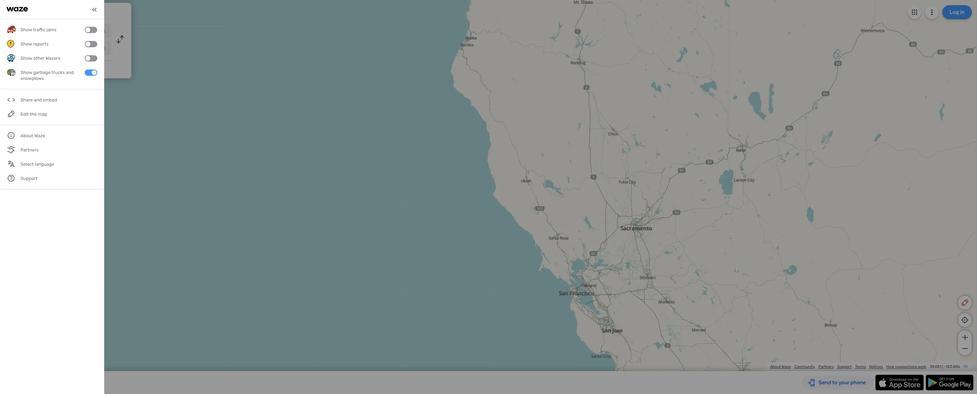 Task type: describe. For each thing, give the bounding box(es) containing it.
how
[[887, 365, 895, 369]]

location image
[[10, 44, 18, 52]]

39.051 | -123.806
[[930, 365, 960, 369]]

share and embed
[[21, 97, 57, 103]]

notices link
[[870, 365, 883, 369]]

link image
[[963, 363, 969, 369]]

how suggestions work link
[[887, 365, 927, 369]]

Choose destination text field
[[23, 41, 111, 55]]

suggestions
[[895, 365, 917, 369]]

39.051
[[930, 365, 942, 369]]

share and embed link
[[7, 93, 97, 107]]

Choose starting point text field
[[23, 24, 111, 38]]

notices
[[870, 365, 883, 369]]

driving directions
[[42, 8, 93, 16]]

leave now
[[22, 65, 46, 71]]

zoom out image
[[961, 344, 970, 353]]

directions
[[64, 8, 93, 16]]

driving
[[42, 8, 62, 16]]

zoom in image
[[961, 333, 970, 342]]

pencil image
[[961, 298, 969, 307]]

code image
[[7, 96, 16, 104]]

-
[[944, 365, 946, 369]]

community link
[[795, 365, 815, 369]]

about
[[770, 365, 781, 369]]



Task type: vqa. For each thing, say whether or not it's contained in the screenshot.
Zoom out 'icon'
yes



Task type: locate. For each thing, give the bounding box(es) containing it.
current location image
[[10, 26, 18, 35]]

terms link
[[856, 365, 866, 369]]

community
[[795, 365, 815, 369]]

about waze link
[[770, 365, 791, 369]]

support link
[[838, 365, 852, 369]]

partners
[[819, 365, 834, 369]]

now
[[36, 65, 46, 71]]

clock image
[[8, 64, 16, 73]]

|
[[943, 365, 944, 369]]

123.806
[[946, 365, 960, 369]]

work
[[918, 365, 927, 369]]

about waze community partners support terms notices how suggestions work
[[770, 365, 927, 369]]

terms
[[856, 365, 866, 369]]

leave
[[22, 65, 35, 71]]

embed
[[43, 97, 57, 103]]

and
[[34, 97, 42, 103]]

waze
[[782, 365, 791, 369]]

support
[[838, 365, 852, 369]]

partners link
[[819, 365, 834, 369]]

share
[[21, 97, 33, 103]]



